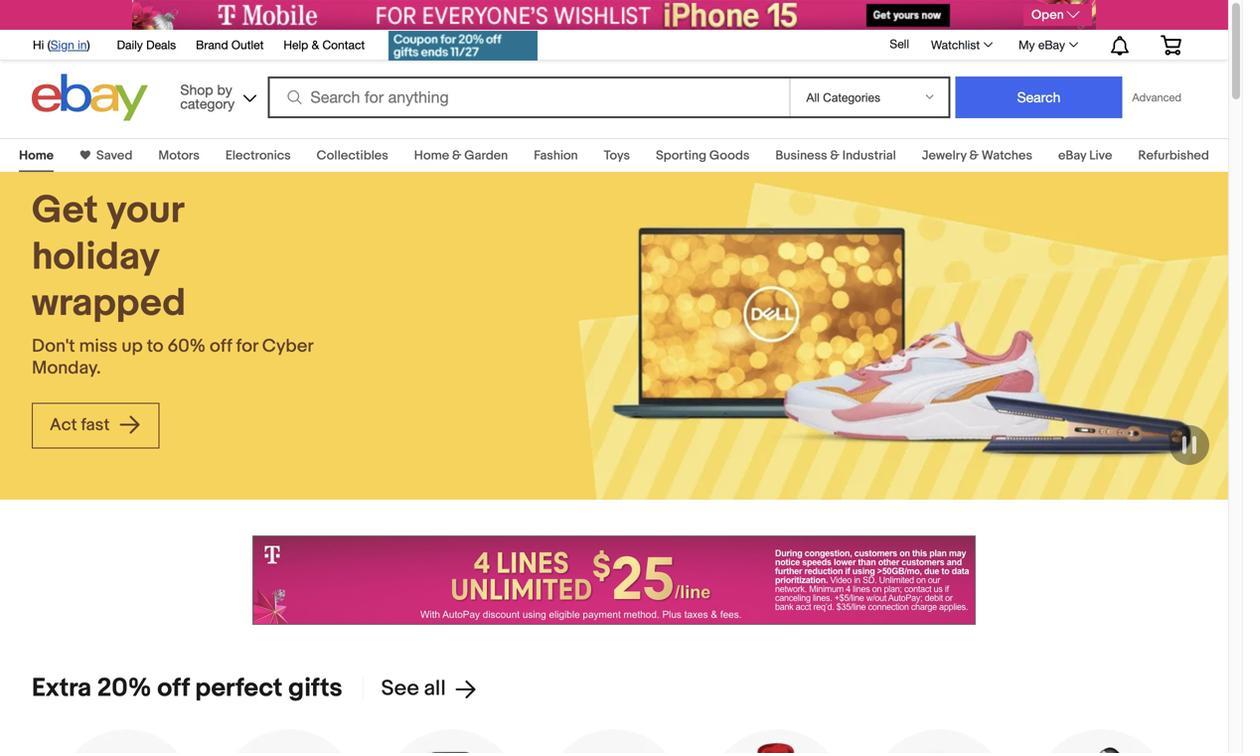 Task type: locate. For each thing, give the bounding box(es) containing it.
holiday
[[32, 234, 159, 281]]

refurbished
[[1138, 148, 1210, 164]]

brand
[[196, 38, 228, 52]]

ebay
[[1039, 38, 1066, 52], [1059, 148, 1087, 164]]

1 home from the left
[[19, 148, 54, 164]]

1 vertical spatial ebay
[[1059, 148, 1087, 164]]

hi
[[33, 38, 44, 52]]

brand outlet link
[[196, 35, 264, 57]]

category
[[180, 95, 235, 112]]

see all
[[381, 676, 446, 702]]

help
[[284, 38, 308, 52]]

60%
[[168, 335, 206, 357]]

help & contact link
[[284, 35, 365, 57]]

hi ( sign in )
[[33, 38, 90, 52]]

account navigation
[[22, 25, 1197, 63]]

jewelry
[[922, 148, 967, 164]]

get
[[32, 188, 98, 234]]

ebay inside get your holiday wrapped main content
[[1059, 148, 1087, 164]]

1 vertical spatial off
[[157, 673, 190, 704]]

off left for
[[210, 335, 232, 357]]

2 home from the left
[[414, 148, 449, 164]]

sell
[[890, 37, 909, 51]]

0 horizontal spatial home
[[19, 148, 54, 164]]

advertisement region inside get your holiday wrapped main content
[[252, 536, 976, 625]]

& for help
[[312, 38, 319, 52]]

off
[[210, 335, 232, 357], [157, 673, 190, 704]]

ebay inside account navigation
[[1039, 38, 1066, 52]]

ebay left 'live'
[[1059, 148, 1087, 164]]

brand outlet
[[196, 38, 264, 52]]

home
[[19, 148, 54, 164], [414, 148, 449, 164]]

shop by category button
[[171, 74, 261, 117]]

miss
[[79, 335, 118, 357]]

my ebay link
[[1008, 33, 1087, 57]]

extra 20% off perfect gifts
[[32, 673, 343, 704]]

your shopping cart image
[[1160, 35, 1183, 55]]

daily deals link
[[117, 35, 176, 57]]

advertisement region
[[132, 0, 1096, 30], [252, 536, 976, 625]]

(
[[47, 38, 50, 52]]

1 vertical spatial advertisement region
[[252, 536, 976, 625]]

extra 20% off perfect gifts link
[[32, 673, 343, 704]]

saved link
[[91, 148, 133, 164]]

business & industrial
[[776, 148, 896, 164]]

fashion link
[[534, 148, 578, 164]]

outlet
[[232, 38, 264, 52]]

& right jewelry
[[970, 148, 979, 164]]

fast
[[81, 415, 110, 436]]

help & contact
[[284, 38, 365, 52]]

& right 'business'
[[831, 148, 840, 164]]

sign
[[50, 38, 74, 52]]

business & industrial link
[[776, 148, 896, 164]]

home up get
[[19, 148, 54, 164]]

by
[[217, 82, 232, 98]]

industrial
[[843, 148, 896, 164]]

my ebay
[[1019, 38, 1066, 52]]

collectibles
[[317, 148, 388, 164]]

get your holiday wrapped link
[[32, 188, 318, 327]]

perfect
[[195, 673, 283, 704]]

None submit
[[956, 77, 1123, 118]]

sign in link
[[50, 38, 87, 52]]

act
[[50, 415, 77, 436]]

0 vertical spatial off
[[210, 335, 232, 357]]

& right help
[[312, 38, 319, 52]]

my
[[1019, 38, 1035, 52]]

shop
[[180, 82, 213, 98]]

act fast
[[50, 415, 114, 436]]

ebay right my
[[1039, 38, 1066, 52]]

for
[[236, 335, 258, 357]]

& inside account navigation
[[312, 38, 319, 52]]

electronics
[[225, 148, 291, 164]]

sporting goods
[[656, 148, 750, 164]]

1 horizontal spatial off
[[210, 335, 232, 357]]

live
[[1090, 148, 1113, 164]]

in
[[78, 38, 87, 52]]

watches
[[982, 148, 1033, 164]]

off right 20%
[[157, 673, 190, 704]]

home left garden
[[414, 148, 449, 164]]

0 vertical spatial ebay
[[1039, 38, 1066, 52]]

monday.
[[32, 357, 101, 379]]

0 horizontal spatial off
[[157, 673, 190, 704]]

open button
[[1024, 4, 1092, 26]]

&
[[312, 38, 319, 52], [452, 148, 462, 164], [831, 148, 840, 164], [970, 148, 979, 164]]

1 horizontal spatial home
[[414, 148, 449, 164]]

get your holiday wrapped don't miss up to 60% off for cyber monday.
[[32, 188, 313, 379]]

& left garden
[[452, 148, 462, 164]]

electronics link
[[225, 148, 291, 164]]

shop by category
[[180, 82, 235, 112]]

see all link
[[362, 676, 478, 702]]

motors link
[[158, 148, 200, 164]]

wrapped
[[32, 281, 186, 327]]

shop by category banner
[[22, 25, 1197, 126]]

collectibles link
[[317, 148, 388, 164]]

)
[[87, 38, 90, 52]]



Task type: describe. For each thing, give the bounding box(es) containing it.
ebay live
[[1059, 148, 1113, 164]]

Search for anything text field
[[271, 79, 786, 116]]

0 vertical spatial advertisement region
[[132, 0, 1096, 30]]

home for home
[[19, 148, 54, 164]]

fashion
[[534, 148, 578, 164]]

daily deals
[[117, 38, 176, 52]]

open
[[1032, 7, 1064, 23]]

see
[[381, 676, 419, 702]]

watchlist
[[931, 38, 980, 52]]

to
[[147, 335, 164, 357]]

jewelry & watches
[[922, 148, 1033, 164]]

toys
[[604, 148, 630, 164]]

don't
[[32, 335, 75, 357]]

& for jewelry
[[970, 148, 979, 164]]

refurbished link
[[1138, 148, 1210, 164]]

business
[[776, 148, 828, 164]]

sporting
[[656, 148, 707, 164]]

toys link
[[604, 148, 630, 164]]

home for home & garden
[[414, 148, 449, 164]]

garden
[[464, 148, 508, 164]]

act fast link
[[32, 403, 159, 449]]

20%
[[97, 673, 152, 704]]

extra
[[32, 673, 92, 704]]

all
[[424, 676, 446, 702]]

none submit inside shop by category banner
[[956, 77, 1123, 118]]

deals
[[146, 38, 176, 52]]

your
[[107, 188, 183, 234]]

daily
[[117, 38, 143, 52]]

get an extra 20% off image
[[389, 31, 538, 61]]

contact
[[323, 38, 365, 52]]

sell link
[[881, 37, 918, 51]]

watchlist link
[[920, 33, 1002, 57]]

advanced
[[1133, 91, 1182, 104]]

cyber
[[262, 335, 313, 357]]

& for business
[[831, 148, 840, 164]]

ebay live link
[[1059, 148, 1113, 164]]

sporting goods link
[[656, 148, 750, 164]]

off inside get your holiday wrapped don't miss up to 60% off for cyber monday.
[[210, 335, 232, 357]]

motors
[[158, 148, 200, 164]]

& for home
[[452, 148, 462, 164]]

get your holiday wrapped main content
[[0, 126, 1229, 753]]

saved
[[96, 148, 133, 164]]

home & garden link
[[414, 148, 508, 164]]

home & garden
[[414, 148, 508, 164]]

goods
[[710, 148, 750, 164]]

up
[[122, 335, 143, 357]]

gifts
[[288, 673, 343, 704]]

jewelry & watches link
[[922, 148, 1033, 164]]

advanced link
[[1123, 78, 1192, 117]]



Task type: vqa. For each thing, say whether or not it's contained in the screenshot.
See
yes



